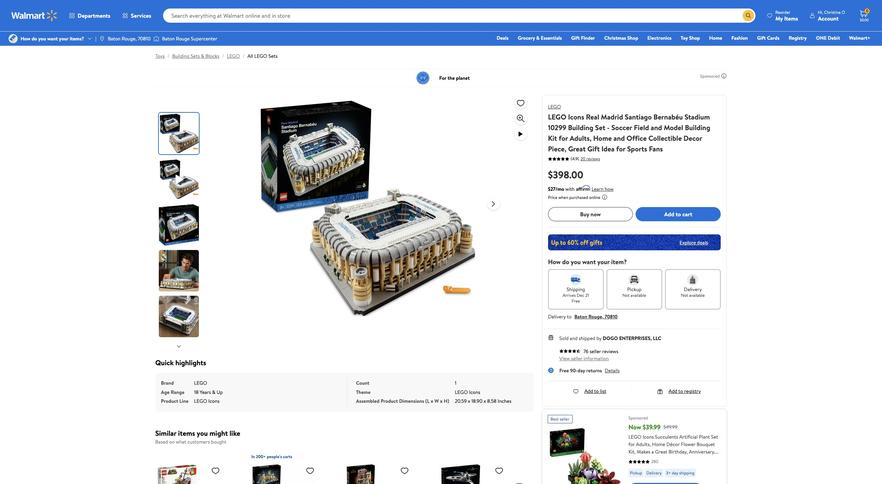 Task type: vqa. For each thing, say whether or not it's contained in the screenshot.
Candy, to the top
no



Task type: describe. For each thing, give the bounding box(es) containing it.
all
[[247, 52, 253, 60]]

services
[[131, 12, 151, 20]]

madrid
[[601, 112, 623, 122]]

registry
[[684, 388, 701, 395]]

fashion link
[[729, 34, 751, 42]]

$49.99
[[664, 423, 678, 430]]

services button
[[116, 7, 157, 24]]

sponsored now $39.99 $49.99 lego icons succulents artificial plant set for adults, home décor flower bouquet kit, makes a great birthday, anniversary, and housewarming gift, 10309
[[629, 415, 718, 463]]

add to favorites list, lego super mario bowser's airship expansion set 71391 building toy for kids (1,152 pieces) image
[[211, 466, 220, 475]]

0 horizontal spatial building
[[172, 52, 189, 60]]

birthday,
[[669, 448, 688, 455]]

Search search field
[[163, 9, 756, 23]]

returns
[[586, 367, 602, 374]]

toy shop
[[681, 34, 700, 41]]

your for item?
[[598, 257, 610, 266]]

1 theme
[[356, 379, 457, 396]]

10309
[[682, 456, 695, 463]]

lego super mario bowser's airship expansion set 71391 building toy for kids (1,152 pieces) image
[[157, 464, 223, 484]]

1 product group from the left
[[157, 449, 236, 484]]

next media item image
[[489, 199, 498, 208]]

lego icons real madrid santiago bernabéu stadium 10299 building set - soccer field and model building kit for adults, home and office collectible decor piece, great gift idea for sports fans - image 5 of 8 image
[[159, 296, 200, 337]]

not for pickup
[[623, 292, 630, 298]]

blocks
[[205, 52, 219, 60]]

reviews for 76 seller reviews
[[602, 348, 619, 355]]

clear search field text image
[[735, 13, 740, 18]]

3+
[[666, 470, 671, 476]]

3+ day shipping
[[666, 470, 695, 476]]

gift inside lego lego icons real madrid santiago bernabéu stadium 10299 building set - soccer field and model building kit for adults, home and office collectible decor piece, great gift idea for sports fans
[[588, 144, 600, 154]]

21
[[586, 292, 589, 298]]

0 horizontal spatial &
[[201, 52, 204, 60]]

add to registry button
[[657, 388, 701, 395]]

next slide for similar items you might like list image
[[511, 483, 528, 484]]

housewarming
[[638, 456, 670, 463]]

2 horizontal spatial building
[[685, 123, 711, 132]]

shipping
[[679, 470, 695, 476]]

-
[[607, 123, 610, 132]]

|
[[95, 35, 96, 42]]

walmart image
[[11, 10, 57, 21]]

gift finder link
[[568, 34, 598, 42]]

 image for how
[[9, 34, 18, 43]]

and down soccer
[[614, 133, 625, 143]]

how for how do you want your items?
[[21, 35, 30, 42]]

shop for christmas shop
[[627, 34, 638, 41]]

seller for reviews
[[590, 348, 601, 355]]

$398.00
[[548, 168, 584, 182]]

reorder my items
[[776, 9, 798, 22]]

and right sold
[[570, 335, 578, 342]]

plant
[[699, 433, 710, 440]]

cards
[[767, 34, 780, 41]]

want for items?
[[47, 35, 58, 42]]

3 / from the left
[[243, 52, 245, 60]]

icons inside lego icons assembled product dimensions (l x w x h)
[[469, 389, 480, 396]]

intent image for shipping image
[[570, 274, 582, 285]]

2 horizontal spatial home
[[709, 34, 722, 41]]

product group containing in 200+ people's carts
[[251, 449, 330, 484]]

soccer
[[612, 123, 632, 132]]

1 vertical spatial free
[[560, 367, 569, 374]]

delivery inside now $39.99 group
[[647, 470, 662, 476]]

learn
[[592, 185, 604, 193]]

add to list
[[585, 388, 606, 395]]

buy now button
[[548, 207, 633, 221]]

by
[[597, 335, 602, 342]]

0 horizontal spatial 70810
[[138, 35, 151, 42]]

for inside sponsored now $39.99 $49.99 lego icons succulents artificial plant set for adults, home décor flower bouquet kit, makes a great birthday, anniversary, and housewarming gift, 10309
[[629, 441, 635, 448]]

toy
[[681, 34, 688, 41]]

quick
[[155, 358, 174, 367]]

76
[[584, 348, 589, 355]]

20
[[581, 156, 586, 162]]

4 product group from the left
[[440, 449, 519, 484]]

grocery
[[518, 34, 535, 41]]

2 / from the left
[[222, 52, 224, 60]]

kit
[[548, 133, 557, 143]]

76 seller reviews
[[584, 348, 619, 355]]

item?
[[611, 257, 627, 266]]

toys link
[[155, 52, 165, 60]]

one debit link
[[813, 34, 843, 42]]

view
[[560, 355, 570, 362]]

great inside lego lego icons real madrid santiago bernabéu stadium 10299 building set - soccer field and model building kit for adults, home and office collectible decor piece, great gift idea for sports fans
[[568, 144, 586, 154]]

lego age range
[[161, 379, 207, 396]]

pickup for pickup
[[630, 470, 642, 476]]

lego inside sponsored now $39.99 $49.99 lego icons succulents artificial plant set for adults, home décor flower bouquet kit, makes a great birthday, anniversary, and housewarming gift, 10309
[[629, 433, 642, 440]]

18 years & up product line
[[161, 389, 223, 405]]

 image for baton
[[153, 35, 159, 42]]

200+
[[256, 454, 266, 460]]

electronics link
[[644, 34, 675, 42]]

add for add to registry
[[669, 388, 678, 395]]

add to favorites list, lego icons real madrid santiago bernabéu stadium 10299 building set - soccer field and model building kit for adults, home and office collectible decor piece, great gift idea for sports fans image
[[517, 98, 525, 107]]

to for list
[[594, 388, 599, 395]]

quick highlights
[[155, 358, 206, 367]]

lego icons succulents artificial plant set for adults, home décor flower bouquet kit, makes a great birthday, anniversary, and housewarming gift, 10309 image
[[548, 426, 623, 484]]

10299
[[548, 123, 566, 132]]

icons down up
[[208, 398, 220, 405]]

lego icons real madrid santiago bernabéu stadium 10299 building set - soccer field and model building kit for adults, home and office collectible decor piece, great gift idea for sports fans - image 1 of 8 image
[[159, 113, 200, 154]]

my
[[776, 14, 783, 22]]

o
[[842, 9, 845, 15]]

lego icons real madrid santiago bernabéu stadium 10299 building set - soccer field and model building kit for adults, home and office collectible decor piece, great gift idea for sports fans - image 4 of 8 image
[[159, 250, 200, 292]]

office
[[627, 133, 647, 143]]

santiago
[[625, 112, 652, 122]]

lego star wars ultimate collector series x-wing starfighter 75355 building set for adults, star wars collectible for build and display with luke skywalker minifigure, fun gift idea for star wars fans image
[[440, 464, 506, 484]]

set inside lego lego icons real madrid santiago bernabéu stadium 10299 building set - soccer field and model building kit for adults, home and office collectible decor piece, great gift idea for sports fans
[[595, 123, 606, 132]]

registry link
[[786, 34, 810, 42]]

set inside sponsored now $39.99 $49.99 lego icons succulents artificial plant set for adults, home décor flower bouquet kit, makes a great birthday, anniversary, and housewarming gift, 10309
[[711, 433, 718, 440]]

day inside now $39.99 group
[[672, 470, 678, 476]]

deals
[[697, 239, 708, 246]]

in 200+ people's carts
[[251, 454, 292, 460]]

0 vertical spatial day
[[578, 367, 585, 374]]

0 horizontal spatial lego link
[[227, 52, 240, 60]]

20.59
[[455, 398, 467, 405]]

lego icons assembled product dimensions (l x w x h)
[[356, 389, 480, 405]]

christmas shop link
[[601, 34, 642, 42]]

intent image for delivery image
[[687, 274, 699, 285]]

great inside sponsored now $39.99 $49.99 lego icons succulents artificial plant set for adults, home décor flower bouquet kit, makes a great birthday, anniversary, and housewarming gift, 10309
[[655, 448, 668, 455]]

search icon image
[[746, 13, 752, 18]]

toys / building sets & blocks / lego / all lego sets
[[155, 52, 278, 60]]

electronics
[[648, 34, 672, 41]]

what
[[176, 438, 186, 445]]

grocery & essentials
[[518, 34, 562, 41]]

you for similar items you might like based on what customers bought
[[197, 428, 208, 438]]

home inside sponsored now $39.99 $49.99 lego icons succulents artificial plant set for adults, home décor flower bouquet kit, makes a great birthday, anniversary, and housewarming gift, 10309
[[652, 441, 665, 448]]

1
[[455, 379, 457, 387]]

you for how do you want your item?
[[571, 257, 581, 266]]

buy now
[[580, 210, 601, 218]]

add to cart button
[[636, 207, 721, 221]]

a
[[652, 448, 654, 455]]

how
[[605, 185, 614, 193]]

20 reviews link
[[579, 156, 600, 162]]

2 horizontal spatial baton
[[575, 313, 587, 320]]

add for add to cart
[[664, 210, 675, 218]]

sponsored for sponsored
[[700, 73, 720, 79]]

christmas
[[604, 34, 626, 41]]

icons inside sponsored now $39.99 $49.99 lego icons succulents artificial plant set for adults, home décor flower bouquet kit, makes a great birthday, anniversary, and housewarming gift, 10309
[[643, 433, 654, 440]]

lego inside the "lego age range"
[[194, 379, 207, 387]]

based
[[155, 438, 168, 445]]

and inside sponsored now $39.99 $49.99 lego icons succulents artificial plant set for adults, home décor flower bouquet kit, makes a great birthday, anniversary, and housewarming gift, 10309
[[629, 456, 636, 463]]

sports
[[627, 144, 647, 154]]

seller for information
[[571, 355, 583, 362]]

online
[[589, 194, 601, 200]]

might
[[210, 428, 228, 438]]

account
[[818, 14, 839, 22]]

delivery for to
[[548, 313, 566, 320]]

1 horizontal spatial building
[[568, 123, 594, 132]]

0 vertical spatial for
[[559, 133, 568, 143]]

next image image
[[176, 344, 182, 349]]

baton for baton rouge supercenter
[[162, 35, 175, 42]]

(4.9)
[[571, 156, 579, 162]]

lego icons real madrid santiago bernabéu stadium 10299 building set - soccer field and model building kit for adults, home and office collectible decor piece, great gift idea for sports fans image
[[255, 95, 482, 322]]

price
[[548, 194, 558, 200]]

and up collectible
[[651, 123, 662, 132]]

baton rouge, 70810 button
[[575, 313, 618, 320]]



Task type: locate. For each thing, give the bounding box(es) containing it.
Walmart Site-Wide search field
[[163, 9, 756, 23]]

2 horizontal spatial &
[[536, 34, 540, 41]]

0 vertical spatial your
[[59, 35, 69, 42]]

pickup down kit,
[[630, 470, 642, 476]]

delivery down the intent image for delivery
[[684, 286, 702, 293]]

adults, inside lego lego icons real madrid santiago bernabéu stadium 10299 building set - soccer field and model building kit for adults, home and office collectible decor piece, great gift idea for sports fans
[[570, 133, 592, 143]]

0 horizontal spatial want
[[47, 35, 58, 42]]

0 horizontal spatial gift
[[571, 34, 580, 41]]

real
[[586, 112, 599, 122]]

stadium
[[685, 112, 710, 122]]

1 horizontal spatial want
[[582, 257, 596, 266]]

baton left rouge
[[162, 35, 175, 42]]

brand
[[161, 379, 174, 387]]

lego
[[227, 52, 240, 60], [254, 52, 267, 60], [548, 103, 561, 110], [548, 112, 567, 122], [194, 379, 207, 387], [455, 389, 468, 396], [194, 398, 207, 405], [629, 433, 642, 440]]

0 horizontal spatial for
[[559, 133, 568, 143]]

1 horizontal spatial adults,
[[636, 441, 651, 448]]

/ left the all
[[243, 52, 245, 60]]

home up idea
[[593, 133, 612, 143]]

similar items you might like based on what customers bought
[[155, 428, 240, 445]]

2 horizontal spatial for
[[629, 441, 635, 448]]

/
[[168, 52, 169, 60], [222, 52, 224, 60], [243, 52, 245, 60]]

all lego sets link
[[247, 52, 278, 60]]

free down shipping
[[572, 298, 580, 304]]

departments button
[[63, 7, 116, 24]]

want for item?
[[582, 257, 596, 266]]

18
[[194, 389, 199, 396]]

not inside delivery not available
[[681, 292, 688, 298]]

to left cart
[[676, 210, 681, 218]]

gift
[[571, 34, 580, 41], [757, 34, 766, 41], [588, 144, 600, 154]]

0 horizontal spatial baton
[[108, 35, 121, 42]]

to for cart
[[676, 210, 681, 218]]

1 vertical spatial 70810
[[605, 313, 618, 320]]

1 horizontal spatial day
[[672, 470, 678, 476]]

1 horizontal spatial available
[[689, 292, 705, 298]]

gift up 20 reviews link
[[588, 144, 600, 154]]

pickup down intent image for pickup at the right bottom
[[627, 286, 642, 293]]

rouge, up by
[[589, 313, 604, 320]]

0 horizontal spatial  image
[[9, 34, 18, 43]]

1 vertical spatial want
[[582, 257, 596, 266]]

/ right toys 'link' in the top left of the page
[[168, 52, 169, 60]]

not inside pickup not available
[[623, 292, 630, 298]]

0 horizontal spatial you
[[38, 35, 46, 42]]

want
[[47, 35, 58, 42], [582, 257, 596, 266]]

your left item?
[[598, 257, 610, 266]]

departments
[[78, 12, 110, 20]]

home up a
[[652, 441, 665, 448]]

available
[[631, 292, 646, 298], [689, 292, 705, 298]]

1 horizontal spatial lego link
[[548, 103, 561, 110]]

0 vertical spatial home
[[709, 34, 722, 41]]

1 sets from the left
[[191, 52, 200, 60]]

0 horizontal spatial adults,
[[570, 133, 592, 143]]

how for how do you want your item?
[[548, 257, 561, 266]]

piece,
[[548, 144, 567, 154]]

0 horizontal spatial sets
[[191, 52, 200, 60]]

purchased
[[569, 194, 588, 200]]

decor
[[684, 133, 702, 143]]

0 horizontal spatial available
[[631, 292, 646, 298]]

details
[[605, 367, 620, 374]]

2 available from the left
[[689, 292, 705, 298]]

to for baton
[[567, 313, 572, 320]]

available down intent image for pickup at the right bottom
[[631, 292, 646, 298]]

to left list
[[594, 388, 599, 395]]

add left registry
[[669, 388, 678, 395]]

your
[[59, 35, 69, 42], [598, 257, 610, 266]]

1 vertical spatial rouge,
[[589, 313, 604, 320]]

1 product from the left
[[161, 398, 178, 405]]

price when purchased online
[[548, 194, 601, 200]]

free inside shipping arrives dec 21 free
[[572, 298, 580, 304]]

product inside 18 years & up product line
[[161, 398, 178, 405]]

for right idea
[[616, 144, 626, 154]]

1 horizontal spatial home
[[652, 441, 665, 448]]

items
[[178, 428, 195, 438]]

arrives
[[563, 292, 576, 298]]

0 horizontal spatial day
[[578, 367, 585, 374]]

learn how button
[[592, 185, 614, 193]]

you up customers
[[197, 428, 208, 438]]

product group
[[157, 449, 236, 484], [251, 449, 330, 484], [346, 449, 425, 484], [440, 449, 519, 484]]

0 horizontal spatial not
[[623, 292, 630, 298]]

intent image for pickup image
[[629, 274, 640, 285]]

adults, up the makes
[[636, 441, 651, 448]]

home link
[[706, 34, 726, 42]]

1 vertical spatial your
[[598, 257, 610, 266]]

day down the view seller information on the right
[[578, 367, 585, 374]]

$0.00
[[860, 17, 869, 22]]

building down stadium
[[685, 123, 711, 132]]

set left - on the top of page
[[595, 123, 606, 132]]

70810 down services
[[138, 35, 151, 42]]

to inside the add to cart button
[[676, 210, 681, 218]]

0 vertical spatial set
[[595, 123, 606, 132]]

delivery inside delivery not available
[[684, 286, 702, 293]]

reviews down "sold and shipped by dogo enterprises, llc"
[[602, 348, 619, 355]]

0 vertical spatial lego link
[[227, 52, 240, 60]]

add inside the add to cart button
[[664, 210, 675, 218]]

great up (4.9)
[[568, 144, 586, 154]]

view video image
[[517, 130, 525, 138]]

0 horizontal spatial home
[[593, 133, 612, 143]]

1 horizontal spatial delivery
[[647, 470, 662, 476]]

pickup inside pickup not available
[[627, 286, 642, 293]]

0 horizontal spatial your
[[59, 35, 69, 42]]

you down walmart image
[[38, 35, 46, 42]]

& left blocks
[[201, 52, 204, 60]]

1 horizontal spatial baton
[[162, 35, 175, 42]]

gift cards link
[[754, 34, 783, 42]]

1 vertical spatial adults,
[[636, 441, 651, 448]]

affirm image
[[576, 185, 590, 191]]

free 90-day returns details
[[560, 367, 620, 374]]

home left fashion link
[[709, 34, 722, 41]]

1 horizontal spatial sponsored
[[700, 73, 720, 79]]

1 horizontal spatial set
[[711, 433, 718, 440]]

cart
[[683, 210, 693, 218]]

best
[[551, 416, 559, 422]]

theme
[[356, 389, 371, 396]]

pickup inside now $39.99 group
[[630, 470, 642, 476]]

& inside 18 years & up product line
[[212, 389, 216, 396]]

fans
[[649, 144, 663, 154]]

add to favorites list, lego star wars ultimate collector series x-wing starfighter 75355 building set for adults, star wars collectible for build and display with luke skywalker minifigure, fun gift idea for star wars fans image
[[495, 466, 504, 475]]

lego link up 10299
[[548, 103, 561, 110]]

how do you want your item?
[[548, 257, 627, 266]]

to
[[676, 210, 681, 218], [567, 313, 572, 320], [594, 388, 599, 395], [679, 388, 683, 395]]

2 sets from the left
[[269, 52, 278, 60]]

dimensions
[[399, 398, 424, 405]]

reviews for (4.9) 20 reviews
[[587, 156, 600, 162]]

icons inside lego lego icons real madrid santiago bernabéu stadium 10299 building set - soccer field and model building kit for adults, home and office collectible decor piece, great gift idea for sports fans
[[568, 112, 584, 122]]

1 vertical spatial do
[[562, 257, 569, 266]]

ad disclaimer and feedback image
[[721, 73, 727, 79]]

building
[[172, 52, 189, 60], [568, 123, 594, 132], [685, 123, 711, 132]]

0 horizontal spatial rouge,
[[122, 35, 137, 42]]

delivery down 280
[[647, 470, 662, 476]]

0 horizontal spatial sponsored
[[629, 415, 648, 421]]

1 vertical spatial set
[[711, 433, 718, 440]]

4 x from the left
[[484, 398, 486, 405]]

/ right blocks
[[222, 52, 224, 60]]

lego icons real madrid santiago bernabéu stadium 10299 building set - soccer field and model building kit for adults, home and office collectible decor piece, great gift idea for sports fans - image 3 of 8 image
[[159, 204, 200, 246]]

x left 8.58 at bottom
[[484, 398, 486, 405]]

gift for gift cards
[[757, 34, 766, 41]]

0 vertical spatial you
[[38, 35, 46, 42]]

 image
[[99, 36, 105, 41]]

set
[[595, 123, 606, 132], [711, 433, 718, 440]]

& left up
[[212, 389, 216, 396]]

line
[[179, 398, 189, 405]]

0 horizontal spatial seller
[[560, 416, 570, 422]]

2 vertical spatial home
[[652, 441, 665, 448]]

lego inside lego icons assembled product dimensions (l x w x h)
[[455, 389, 468, 396]]

2 not from the left
[[681, 292, 688, 298]]

seller right best
[[560, 416, 570, 422]]

one debit
[[816, 34, 840, 41]]

x left the 18.90
[[468, 398, 470, 405]]

deals link
[[494, 34, 512, 42]]

2 vertical spatial you
[[197, 428, 208, 438]]

1 vertical spatial day
[[672, 470, 678, 476]]

1 x from the left
[[431, 398, 433, 405]]

home inside lego lego icons real madrid santiago bernabéu stadium 10299 building set - soccer field and model building kit for adults, home and office collectible decor piece, great gift idea for sports fans
[[593, 133, 612, 143]]

sponsored inside sponsored now $39.99 $49.99 lego icons succulents artificial plant set for adults, home décor flower bouquet kit, makes a great birthday, anniversary, and housewarming gift, 10309
[[629, 415, 648, 421]]

toys
[[155, 52, 165, 60]]

lego icons jazz club 10312 building set for adults and teens, a collectible gift for musicians, music lovers, and jazz fans, includes 5 detailed rooms within the music venue and 8 minifigures image
[[346, 464, 412, 484]]

artificial
[[680, 433, 698, 440]]

sponsored left ad disclaimer and feedback image
[[700, 73, 720, 79]]

debit
[[828, 34, 840, 41]]

great right a
[[655, 448, 668, 455]]

seller right 76
[[590, 348, 601, 355]]

x right (l
[[431, 398, 433, 405]]

w
[[435, 398, 439, 405]]

1 not from the left
[[623, 292, 630, 298]]

1 horizontal spatial product
[[381, 398, 398, 405]]

x right w
[[440, 398, 443, 405]]

1 horizontal spatial rouge,
[[589, 313, 604, 320]]

lego harry potter hogwarts castle and grounds 76419 building set, gift idea for adults, collectible harry potter playset, recreate iconic scenes from the wizarding world image
[[251, 464, 317, 484]]

now $39.99 group
[[542, 409, 727, 484]]

0 horizontal spatial /
[[168, 52, 169, 60]]

reorder
[[776, 9, 791, 15]]

baton for baton rouge, 70810
[[108, 35, 121, 42]]

for right kit
[[559, 133, 568, 143]]

shop right toy
[[689, 34, 700, 41]]

shop right christmas
[[627, 34, 638, 41]]

and
[[651, 123, 662, 132], [614, 133, 625, 143], [570, 335, 578, 342], [629, 456, 636, 463]]

do for how do you want your item?
[[562, 257, 569, 266]]

building down rouge
[[172, 52, 189, 60]]

1 horizontal spatial sets
[[269, 52, 278, 60]]

want left item?
[[582, 257, 596, 266]]

building down real at top
[[568, 123, 594, 132]]

icons left real at top
[[568, 112, 584, 122]]

to left registry
[[679, 388, 683, 395]]

assembled
[[356, 398, 380, 405]]

field
[[634, 123, 649, 132]]

available inside pickup not available
[[631, 292, 646, 298]]

gift left finder
[[571, 34, 580, 41]]

1 vertical spatial you
[[571, 257, 581, 266]]

h)
[[444, 398, 449, 405]]

 image up toys 'link' in the top left of the page
[[153, 35, 159, 42]]

add to cart
[[664, 210, 693, 218]]

1 vertical spatial lego link
[[548, 103, 561, 110]]

your left items?
[[59, 35, 69, 42]]

available inside delivery not available
[[689, 292, 705, 298]]

baton down the 'dec'
[[575, 313, 587, 320]]

essentials
[[541, 34, 562, 41]]

0 vertical spatial do
[[32, 35, 37, 42]]

2 horizontal spatial you
[[571, 257, 581, 266]]

do down walmart image
[[32, 35, 37, 42]]

pickup for pickup not available
[[627, 286, 642, 293]]

add left list
[[585, 388, 593, 395]]

free
[[572, 298, 580, 304], [560, 367, 569, 374]]

available for pickup
[[631, 292, 646, 298]]

4.3026 stars out of 5, based on 76 seller reviews element
[[560, 349, 581, 353]]

for up kit,
[[629, 441, 635, 448]]

0 horizontal spatial how
[[21, 35, 30, 42]]

do
[[32, 35, 37, 42], [562, 257, 569, 266]]

2 product group from the left
[[251, 449, 330, 484]]

shop for toy shop
[[689, 34, 700, 41]]

0 $0.00
[[860, 8, 869, 22]]

add to registry
[[669, 388, 701, 395]]

sets right the all
[[269, 52, 278, 60]]

do up shipping
[[562, 257, 569, 266]]

gift,
[[671, 456, 681, 463]]

rouge, down the 'services' popup button at top left
[[122, 35, 137, 42]]

0 vertical spatial rouge,
[[122, 35, 137, 42]]

seller inside now $39.99 group
[[560, 416, 570, 422]]

2 vertical spatial delivery
[[647, 470, 662, 476]]

not
[[623, 292, 630, 298], [681, 292, 688, 298]]

carts
[[283, 454, 292, 460]]

$27/mo with
[[548, 185, 575, 193]]

add to favorites list, lego harry potter hogwarts castle and grounds 76419 building set, gift idea for adults, collectible harry potter playset, recreate iconic scenes from the wizarding world image
[[306, 466, 314, 475]]

available for delivery
[[689, 292, 705, 298]]

1 vertical spatial for
[[616, 144, 626, 154]]

1 vertical spatial great
[[655, 448, 668, 455]]

0 vertical spatial reviews
[[587, 156, 600, 162]]

0 vertical spatial want
[[47, 35, 58, 42]]

70810 up dogo
[[605, 313, 618, 320]]

1 horizontal spatial great
[[655, 448, 668, 455]]

makes
[[637, 448, 651, 455]]

gift left cards
[[757, 34, 766, 41]]

 image down walmart image
[[9, 34, 18, 43]]

pickup not available
[[623, 286, 646, 298]]

count
[[356, 379, 369, 387]]

add to favorites list, lego icons jazz club 10312 building set for adults and teens, a collectible gift for musicians, music lovers, and jazz fans, includes 5 detailed rooms within the music venue and 8 minifigures image
[[401, 466, 409, 475]]

seller down 4.3026 stars out of 5, based on 76 seller reviews element
[[571, 355, 583, 362]]

icons down $39.99
[[643, 433, 654, 440]]

0 vertical spatial 70810
[[138, 35, 151, 42]]

1 horizontal spatial for
[[616, 144, 626, 154]]

1 horizontal spatial &
[[212, 389, 216, 396]]

not down the intent image for delivery
[[681, 292, 688, 298]]

2 shop from the left
[[689, 34, 700, 41]]

1 vertical spatial how
[[548, 257, 561, 266]]

do for how do you want your items?
[[32, 35, 37, 42]]

2 horizontal spatial /
[[243, 52, 245, 60]]

0 vertical spatial how
[[21, 35, 30, 42]]

0 vertical spatial free
[[572, 298, 580, 304]]

2 x from the left
[[440, 398, 443, 405]]

delivery for not
[[684, 286, 702, 293]]

3 product group from the left
[[346, 449, 425, 484]]

to down arrives
[[567, 313, 572, 320]]

1 vertical spatial sponsored
[[629, 415, 648, 421]]

0 horizontal spatial do
[[32, 35, 37, 42]]

0 horizontal spatial delivery
[[548, 313, 566, 320]]

sets left blocks
[[191, 52, 200, 60]]

1 / from the left
[[168, 52, 169, 60]]

1 vertical spatial reviews
[[602, 348, 619, 355]]

buy
[[580, 210, 589, 218]]

idea
[[602, 144, 615, 154]]

zoom image modal image
[[517, 114, 525, 123]]

up
[[217, 389, 223, 396]]

product right assembled
[[381, 398, 398, 405]]

1 horizontal spatial seller
[[571, 355, 583, 362]]

2 product from the left
[[381, 398, 398, 405]]

1 vertical spatial home
[[593, 133, 612, 143]]

you for how do you want your items?
[[38, 35, 46, 42]]

anniversary,
[[689, 448, 716, 455]]

1 horizontal spatial do
[[562, 257, 569, 266]]

0 vertical spatial delivery
[[684, 286, 702, 293]]

0 vertical spatial pickup
[[627, 286, 642, 293]]

0 horizontal spatial free
[[560, 367, 569, 374]]

for
[[559, 133, 568, 143], [616, 144, 626, 154], [629, 441, 635, 448]]

2 horizontal spatial delivery
[[684, 286, 702, 293]]

1 horizontal spatial how
[[548, 257, 561, 266]]

icons up the 18.90
[[469, 389, 480, 396]]

highlights
[[175, 358, 206, 367]]

0 horizontal spatial product
[[161, 398, 178, 405]]

your for items?
[[59, 35, 69, 42]]

you inside similar items you might like based on what customers bought
[[197, 428, 208, 438]]

gift for gift finder
[[571, 34, 580, 41]]

lego link left the all
[[227, 52, 240, 60]]

3 x from the left
[[468, 398, 470, 405]]

20.59 x 18.90 x 8.58 inches
[[455, 398, 512, 405]]

to for registry
[[679, 388, 683, 395]]

reviews inside (4.9) 20 reviews
[[587, 156, 600, 162]]

lego icons real madrid santiago bernabéu stadium 10299 building set - soccer field and model building kit for adults, home and office collectible decor piece, great gift idea for sports fans - image 2 of 8 image
[[159, 159, 200, 200]]

adults, up 20
[[570, 133, 592, 143]]

1 horizontal spatial not
[[681, 292, 688, 298]]

product
[[161, 398, 178, 405], [381, 398, 398, 405]]

free left 90-
[[560, 367, 569, 374]]

add for add to list
[[585, 388, 593, 395]]

0 horizontal spatial shop
[[627, 34, 638, 41]]

delivery up sold
[[548, 313, 566, 320]]

want left items?
[[47, 35, 58, 42]]

0 horizontal spatial great
[[568, 144, 586, 154]]

not for delivery
[[681, 292, 688, 298]]

1 horizontal spatial shop
[[689, 34, 700, 41]]

1 vertical spatial pickup
[[630, 470, 642, 476]]

 image
[[9, 34, 18, 43], [153, 35, 159, 42]]

& right grocery
[[536, 34, 540, 41]]

1 available from the left
[[631, 292, 646, 298]]

sponsored for sponsored now $39.99 $49.99 lego icons succulents artificial plant set for adults, home décor flower bouquet kit, makes a great birthday, anniversary, and housewarming gift, 10309
[[629, 415, 648, 421]]

product down age
[[161, 398, 178, 405]]

delivery not available
[[681, 286, 705, 298]]

add left cart
[[664, 210, 675, 218]]

deals
[[497, 34, 509, 41]]

0 vertical spatial adults,
[[570, 133, 592, 143]]

(l
[[425, 398, 430, 405]]

legal information image
[[602, 194, 608, 200]]

day right 3+
[[672, 470, 678, 476]]

sponsored up now
[[629, 415, 648, 421]]

shipping
[[567, 286, 585, 293]]

1 shop from the left
[[627, 34, 638, 41]]

baton rouge supercenter
[[162, 35, 217, 42]]

explore deals link
[[677, 236, 711, 249]]

reviews right 20
[[587, 156, 600, 162]]

not down intent image for pickup at the right bottom
[[623, 292, 630, 298]]

0 horizontal spatial set
[[595, 123, 606, 132]]

product inside lego icons assembled product dimensions (l x w x h)
[[381, 398, 398, 405]]

and down kit,
[[629, 456, 636, 463]]

gift cards
[[757, 34, 780, 41]]

adults, inside sponsored now $39.99 $49.99 lego icons succulents artificial plant set for adults, home décor flower bouquet kit, makes a great birthday, anniversary, and housewarming gift, 10309
[[636, 441, 651, 448]]

baton right |
[[108, 35, 121, 42]]

you up intent image for shipping
[[571, 257, 581, 266]]

1 horizontal spatial reviews
[[602, 348, 619, 355]]

up to sixty percent off deals. shop now. image
[[548, 234, 721, 250]]

set right plant
[[711, 433, 718, 440]]

grocery & essentials link
[[515, 34, 565, 42]]

toy shop link
[[678, 34, 703, 42]]

2 vertical spatial for
[[629, 441, 635, 448]]

walmart+
[[849, 34, 871, 41]]

2 horizontal spatial seller
[[590, 348, 601, 355]]

christina
[[824, 9, 841, 15]]

0 horizontal spatial reviews
[[587, 156, 600, 162]]

available down the intent image for delivery
[[689, 292, 705, 298]]



